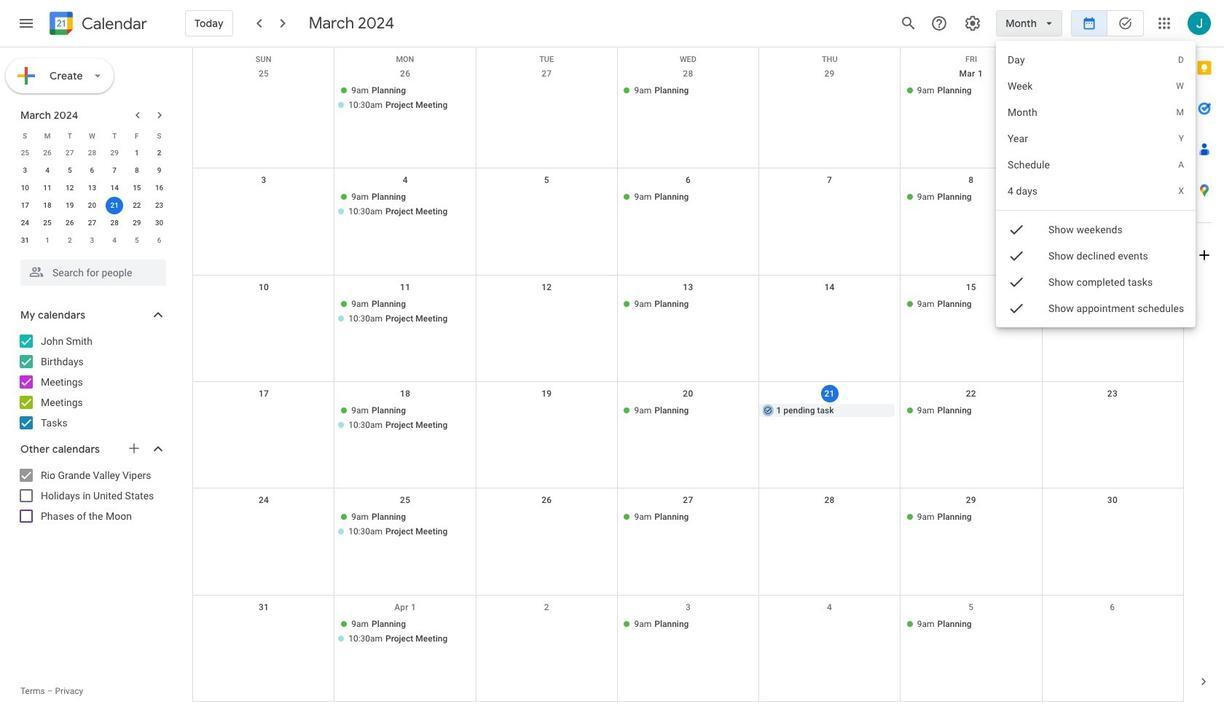 Task type: describe. For each thing, give the bounding box(es) containing it.
other calendars list
[[3, 464, 181, 528]]

main drawer image
[[17, 15, 35, 32]]

27 element
[[83, 214, 101, 232]]

5 element
[[61, 162, 79, 179]]

26 element
[[61, 214, 79, 232]]

april 1 element
[[39, 232, 56, 249]]

cell inside march 2024 grid
[[103, 197, 126, 214]]

25 element
[[39, 214, 56, 232]]

heading inside calendar element
[[79, 15, 147, 32]]

9 element
[[151, 162, 168, 179]]

7 element
[[106, 162, 123, 179]]

8 element
[[128, 162, 146, 179]]

19 element
[[61, 197, 79, 214]]

16 element
[[151, 179, 168, 197]]

22 element
[[128, 197, 146, 214]]

february 27 element
[[61, 144, 79, 162]]

3 menu item from the top
[[997, 99, 1197, 125]]

12 element
[[61, 179, 79, 197]]

18 element
[[39, 197, 56, 214]]

april 3 element
[[83, 232, 101, 249]]

13 element
[[83, 179, 101, 197]]

10 element
[[16, 179, 34, 197]]

31 element
[[16, 232, 34, 249]]

6 element
[[83, 162, 101, 179]]

2 element
[[151, 144, 168, 162]]

6 menu item from the top
[[997, 178, 1197, 204]]

april 6 element
[[151, 232, 168, 249]]

april 5 element
[[128, 232, 146, 249]]

march 2024 grid
[[14, 127, 171, 249]]

april 4 element
[[106, 232, 123, 249]]



Task type: vqa. For each thing, say whether or not it's contained in the screenshot.
PM for 12 PM
no



Task type: locate. For each thing, give the bounding box(es) containing it.
cell
[[193, 84, 335, 113], [335, 84, 476, 113], [476, 84, 618, 113], [759, 84, 901, 113], [1042, 84, 1184, 113], [193, 191, 335, 220], [335, 191, 476, 220], [476, 191, 618, 220], [759, 191, 901, 220], [1042, 191, 1184, 220], [103, 197, 126, 214], [193, 297, 335, 326], [335, 297, 476, 326], [476, 297, 618, 326], [759, 297, 901, 326], [1042, 297, 1184, 326], [193, 404, 335, 433], [335, 404, 476, 433], [476, 404, 618, 433], [193, 511, 335, 540], [335, 511, 476, 540], [476, 511, 618, 540], [759, 511, 901, 540], [193, 617, 335, 646], [335, 617, 476, 646], [476, 617, 618, 646], [759, 617, 901, 646]]

11 element
[[39, 179, 56, 197]]

20 element
[[83, 197, 101, 214]]

None search field
[[0, 254, 181, 286]]

28 element
[[106, 214, 123, 232]]

30 element
[[151, 214, 168, 232]]

3 element
[[16, 162, 34, 179]]

17 element
[[16, 197, 34, 214]]

february 29 element
[[106, 144, 123, 162]]

row group
[[14, 144, 171, 249]]

add other calendars image
[[127, 441, 141, 456]]

tab list
[[1185, 47, 1225, 661]]

4 element
[[39, 162, 56, 179]]

calendar element
[[47, 9, 147, 41]]

menu item
[[997, 47, 1197, 73], [997, 73, 1197, 99], [997, 99, 1197, 125], [997, 125, 1197, 152], [997, 152, 1197, 178], [997, 178, 1197, 204]]

february 26 element
[[39, 144, 56, 162]]

menu
[[997, 41, 1197, 327]]

april 2 element
[[61, 232, 79, 249]]

29 element
[[128, 214, 146, 232]]

heading
[[79, 15, 147, 32]]

2 checkbox item from the top
[[997, 243, 1197, 269]]

2 menu item from the top
[[997, 73, 1197, 99]]

24 element
[[16, 214, 34, 232]]

5 menu item from the top
[[997, 152, 1197, 178]]

1 menu item from the top
[[997, 47, 1197, 73]]

4 menu item from the top
[[997, 125, 1197, 152]]

grid
[[192, 47, 1184, 702]]

my calendars list
[[3, 330, 181, 435]]

14 element
[[106, 179, 123, 197]]

row
[[193, 47, 1184, 64], [193, 62, 1184, 169], [14, 127, 171, 144], [14, 144, 171, 162], [14, 162, 171, 179], [193, 169, 1184, 275], [14, 179, 171, 197], [14, 197, 171, 214], [14, 214, 171, 232], [14, 232, 171, 249], [193, 275, 1184, 382], [193, 382, 1184, 489], [193, 489, 1184, 595], [193, 595, 1184, 702]]

3 checkbox item from the top
[[997, 269, 1197, 295]]

21, today element
[[106, 197, 123, 214]]

1 checkbox item from the top
[[997, 217, 1197, 243]]

column header
[[1043, 47, 1184, 62]]

checkbox item
[[997, 217, 1197, 243], [997, 243, 1197, 269], [997, 269, 1197, 295], [997, 295, 1197, 322]]

settings menu image
[[965, 15, 982, 32]]

23 element
[[151, 197, 168, 214]]

Search for people text field
[[29, 260, 157, 286]]

february 25 element
[[16, 144, 34, 162]]

february 28 element
[[83, 144, 101, 162]]

1 element
[[128, 144, 146, 162]]

15 element
[[128, 179, 146, 197]]

4 checkbox item from the top
[[997, 295, 1197, 322]]



